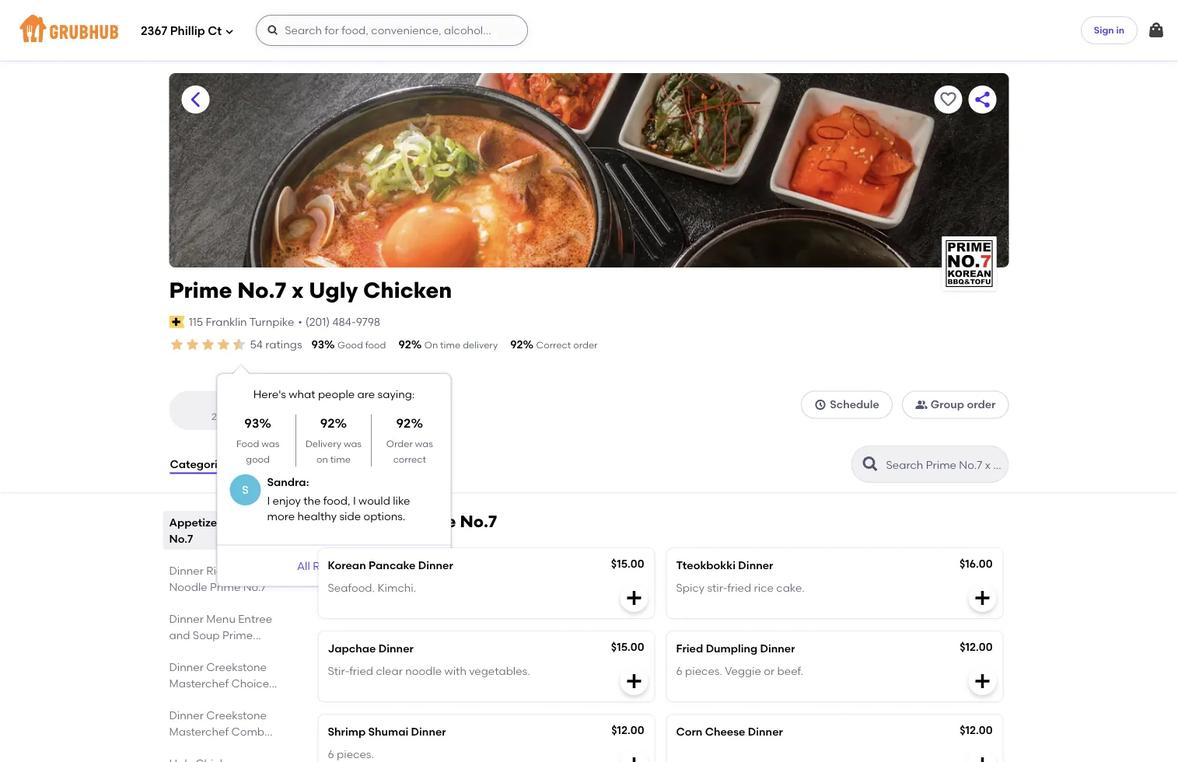 Task type: locate. For each thing, give the bounding box(es) containing it.
x
[[292, 277, 304, 303]]

0.5
[[329, 411, 343, 422]]

categories button
[[169, 436, 230, 492]]

option group
[[169, 391, 436, 430]]

dinner right shumai
[[411, 725, 446, 739]]

people icon image
[[915, 398, 928, 411]]

0 vertical spatial svg image
[[267, 24, 279, 37]]

1 vertical spatial fried
[[349, 664, 373, 677]]

choice
[[231, 677, 269, 690]]

93 up food at the left bottom of page
[[244, 416, 259, 431]]

cheese
[[705, 725, 745, 739]]

0 vertical spatial pieces.
[[685, 664, 722, 677]]

93 inside "93 food was good"
[[244, 416, 259, 431]]

min inside delivery 20–35 min
[[241, 411, 258, 422]]

clear
[[376, 664, 403, 677]]

1 horizontal spatial and
[[232, 564, 253, 577]]

0 horizontal spatial 6
[[328, 747, 334, 761]]

reviews up sandra on the left of the page
[[289, 458, 332, 471]]

creekstone up choice
[[206, 660, 267, 674]]

Search Prime No.7 x Ugly Chicken search field
[[885, 457, 1004, 472]]

1 creekstone from the top
[[206, 660, 267, 674]]

delivery 20–35 min
[[212, 398, 258, 422]]

0 vertical spatial 93
[[312, 338, 324, 351]]

1 vertical spatial order
[[967, 398, 996, 411]]

appetizers inside tab
[[169, 516, 227, 529]]

2367
[[141, 24, 167, 38]]

corn
[[676, 725, 703, 739]]

dinner up or
[[760, 642, 795, 655]]

1 horizontal spatial svg image
[[973, 672, 992, 691]]

92 inside 92 delivery was on time
[[320, 416, 335, 431]]

time
[[440, 339, 461, 351], [330, 454, 351, 465]]

dinner inside dinner rice and noodle prime no.7
[[169, 564, 204, 577]]

appetizers up the rice
[[169, 516, 227, 529]]

92 right delivery
[[510, 338, 523, 351]]

masterchef left combo
[[169, 725, 229, 738]]

appetizers down "would"
[[315, 512, 404, 532]]

3 was from the left
[[415, 438, 433, 449]]

delivery up on
[[306, 438, 341, 449]]

appetizers prime no.7 inside tab
[[169, 516, 260, 545]]

dinner creekstone masterchef combo prime no.7 tab
[[169, 707, 278, 754]]

was inside 92 order was correct
[[415, 438, 433, 449]]

Search for food, convenience, alcohol... search field
[[256, 15, 528, 46]]

1 vertical spatial 6
[[328, 747, 334, 761]]

2 $15.00 from the top
[[611, 641, 644, 654]]

was for 92 order was correct
[[415, 438, 433, 449]]

time inside 92 delivery was on time
[[330, 454, 351, 465]]

dinner rice and noodle prime no.7 tab
[[169, 562, 278, 595]]

1 horizontal spatial 93
[[312, 338, 324, 351]]

creekstone
[[206, 660, 267, 674], [206, 709, 267, 722]]

veggie
[[725, 664, 761, 677]]

order for correct order
[[573, 339, 598, 351]]

soup
[[193, 628, 220, 642]]

0 horizontal spatial order
[[573, 339, 598, 351]]

creekstone up combo
[[206, 709, 267, 722]]

rice
[[754, 581, 774, 594]]

schedule button
[[801, 391, 893, 419]]

on
[[317, 454, 328, 465]]

spicy stir-fried rice cake.
[[676, 581, 805, 594]]

93 down (201)
[[312, 338, 324, 351]]

more
[[267, 510, 295, 523]]

people
[[318, 388, 355, 401]]

was inside "93 food was good"
[[262, 438, 279, 449]]

0 horizontal spatial i
[[267, 494, 270, 507]]

fried down japchae dinner
[[349, 664, 373, 677]]

0 horizontal spatial pieces.
[[337, 747, 374, 761]]

s
[[242, 484, 249, 497]]

0 vertical spatial $15.00
[[611, 557, 644, 571]]

svg image
[[267, 24, 279, 37], [973, 672, 992, 691]]

1 vertical spatial time
[[330, 454, 351, 465]]

was down pickup
[[344, 438, 362, 449]]

115 franklin turnpike button
[[188, 313, 295, 331]]

all reviews ( 7 )
[[297, 559, 371, 572]]

pieces. for shrimp
[[337, 747, 374, 761]]

1 vertical spatial creekstone
[[206, 709, 267, 722]]

1 vertical spatial and
[[169, 628, 190, 642]]

delivery
[[216, 398, 253, 409], [306, 438, 341, 449]]

fried
[[676, 642, 703, 655]]

0 vertical spatial masterchef
[[169, 677, 229, 690]]

prime down 'menu'
[[222, 628, 253, 642]]

1 was from the left
[[262, 438, 279, 449]]

6 for 6 pieces. veggie or beef.
[[676, 664, 683, 677]]

schedule
[[830, 398, 880, 411]]

1 horizontal spatial was
[[344, 438, 362, 449]]

was up the correct
[[415, 438, 433, 449]]

order inside group order button
[[967, 398, 996, 411]]

spicy
[[676, 581, 705, 594]]

prime down the rice
[[210, 580, 241, 593]]

dinner menu entree and soup prime no.7 dinner creekstone masterchef choice prime no.7 dinner creekstone masterchef combo prime no.7
[[169, 612, 272, 754]]

92 down here's what people are saying:
[[320, 416, 335, 431]]

dinner down soup on the left
[[169, 660, 204, 674]]

svg image inside schedule "button"
[[814, 398, 827, 411]]

and left soup on the left
[[169, 628, 190, 642]]

what
[[289, 388, 315, 401]]

and right the rice
[[232, 564, 253, 577]]

0 horizontal spatial appetizers prime no.7
[[169, 516, 260, 545]]

1 horizontal spatial pieces.
[[685, 664, 722, 677]]

save this restaurant button
[[934, 86, 962, 114]]

appetizers prime no.7 up the rice
[[169, 516, 260, 545]]

1 horizontal spatial time
[[440, 339, 461, 351]]

pieces. down shrimp
[[337, 747, 374, 761]]

i left the enjoy
[[267, 494, 270, 507]]

1 horizontal spatial order
[[967, 398, 996, 411]]

order right correct
[[573, 339, 598, 351]]

dinner up noodle
[[169, 564, 204, 577]]

0 vertical spatial order
[[573, 339, 598, 351]]

order right group
[[967, 398, 996, 411]]

caret left icon image
[[186, 90, 205, 109]]

1 vertical spatial delivery
[[306, 438, 341, 449]]

0 horizontal spatial delivery
[[216, 398, 253, 409]]

and
[[232, 564, 253, 577], [169, 628, 190, 642]]

was up good
[[262, 438, 279, 449]]

(
[[358, 559, 362, 572]]

pieces.
[[685, 664, 722, 677], [337, 747, 374, 761]]

2 min from the left
[[394, 411, 411, 422]]

healthy
[[297, 510, 337, 523]]

svg image inside main navigation navigation
[[267, 24, 279, 37]]

1 horizontal spatial delivery
[[306, 438, 341, 449]]

93
[[312, 338, 324, 351], [244, 416, 259, 431]]

• (201) 484-9798
[[298, 315, 380, 328]]

noodle
[[405, 664, 442, 677]]

shumai
[[368, 725, 408, 739]]

i up side
[[353, 494, 356, 507]]

with
[[445, 664, 467, 677]]

1 horizontal spatial 6
[[676, 664, 683, 677]]

0 horizontal spatial 93
[[244, 416, 259, 431]]

93 for 93
[[312, 338, 324, 351]]

was inside 92 delivery was on time
[[344, 438, 362, 449]]

no.7
[[237, 277, 286, 303], [460, 512, 497, 532], [169, 532, 193, 545], [243, 580, 266, 593], [169, 645, 192, 658], [202, 693, 226, 706], [202, 741, 226, 754]]

share icon image
[[973, 90, 992, 109]]

1 horizontal spatial min
[[394, 411, 411, 422]]

svg image
[[1147, 21, 1166, 40], [225, 27, 234, 36], [814, 398, 827, 411], [625, 589, 644, 607], [973, 589, 992, 607], [625, 672, 644, 691], [625, 755, 644, 762], [973, 755, 992, 762]]

pieces. down fried
[[685, 664, 722, 677]]

correct
[[536, 339, 571, 351]]

1 vertical spatial pieces.
[[337, 747, 374, 761]]

prime up the 115
[[169, 277, 232, 303]]

tab
[[169, 755, 278, 762]]

korean pancake dinner
[[328, 559, 453, 572]]

appetizers
[[315, 512, 404, 532], [169, 516, 227, 529]]

rice
[[206, 564, 229, 577]]

92 left on
[[399, 338, 411, 351]]

1 $15.00 from the top
[[611, 557, 644, 571]]

1 vertical spatial 93
[[244, 416, 259, 431]]

0 vertical spatial delivery
[[216, 398, 253, 409]]

sandra
[[267, 475, 306, 489]]

seafood.
[[328, 581, 375, 594]]

was
[[262, 438, 279, 449], [344, 438, 362, 449], [415, 438, 433, 449]]

pancake
[[369, 559, 416, 572]]

0 horizontal spatial appetizers
[[169, 516, 227, 529]]

0 horizontal spatial time
[[330, 454, 351, 465]]

1 min from the left
[[241, 411, 258, 422]]

korean
[[328, 559, 366, 572]]

2 creekstone from the top
[[206, 709, 267, 722]]

sandra i enjoy the food, i would like more healthy side options.
[[267, 475, 410, 523]]

9798
[[356, 315, 380, 328]]

1 vertical spatial masterchef
[[169, 725, 229, 738]]

0 vertical spatial reviews
[[289, 458, 332, 471]]

dinner down dinner creekstone masterchef choice prime no.7 tab
[[169, 709, 204, 722]]

92 up order
[[396, 416, 411, 431]]

$12.00 for shrimp shumai dinner
[[611, 724, 644, 737]]

side
[[339, 510, 361, 523]]

2 horizontal spatial was
[[415, 438, 433, 449]]

and inside dinner rice and noodle prime no.7
[[232, 564, 253, 577]]

7
[[362, 559, 367, 572]]

delivery up 20–35
[[216, 398, 253, 409]]

min right 20–35
[[241, 411, 258, 422]]

about button
[[242, 436, 277, 492]]

prime no.7 x ugly chicken logo image
[[942, 236, 997, 291]]

appetizers prime no.7 down like
[[315, 512, 497, 532]]

prime down s
[[229, 516, 260, 529]]

6 down fried
[[676, 664, 683, 677]]

0 horizontal spatial svg image
[[267, 24, 279, 37]]

1 vertical spatial $15.00
[[611, 641, 644, 654]]

reviews inside reviews button
[[289, 458, 332, 471]]

0 vertical spatial creekstone
[[206, 660, 267, 674]]

i
[[267, 494, 270, 507], [353, 494, 356, 507]]

0 vertical spatial and
[[232, 564, 253, 577]]

0 horizontal spatial was
[[262, 438, 279, 449]]

masterchef
[[169, 677, 229, 690], [169, 725, 229, 738]]

2 was from the left
[[344, 438, 362, 449]]

6
[[676, 664, 683, 677], [328, 747, 334, 761]]

here's
[[253, 388, 286, 401]]

$16.00
[[960, 557, 993, 571]]

1 horizontal spatial i
[[353, 494, 356, 507]]

appetizers prime no.7 tab
[[169, 514, 278, 547]]

prime inside appetizers prime no.7
[[229, 516, 260, 529]]

masterchef down soup on the left
[[169, 677, 229, 690]]

reviews left (
[[313, 559, 355, 572]]

$12.00
[[960, 641, 993, 654], [611, 724, 644, 737], [960, 724, 993, 737]]

92 delivery was on time
[[306, 416, 362, 465]]

1 horizontal spatial fried
[[727, 581, 751, 594]]

6 down shrimp
[[328, 747, 334, 761]]

and inside "dinner menu entree and soup prime no.7 dinner creekstone masterchef choice prime no.7 dinner creekstone masterchef combo prime no.7"
[[169, 628, 190, 642]]

star icon image
[[169, 337, 185, 352], [185, 337, 200, 352], [200, 337, 216, 352], [216, 337, 231, 352], [231, 337, 247, 352], [231, 337, 247, 352]]

fried left rice
[[727, 581, 751, 594]]

dumpling
[[706, 642, 758, 655]]

0 horizontal spatial min
[[241, 411, 258, 422]]

min right 15–25
[[394, 411, 411, 422]]

on
[[424, 339, 438, 351]]

0 vertical spatial 6
[[676, 664, 683, 677]]

0 horizontal spatial and
[[169, 628, 190, 642]]



Task type: vqa. For each thing, say whether or not it's contained in the screenshot.


Task type: describe. For each thing, give the bounding box(es) containing it.
ct
[[208, 24, 222, 38]]

was for 92 delivery was on time
[[344, 438, 362, 449]]

categories
[[170, 458, 230, 471]]

like
[[393, 494, 410, 507]]

2 masterchef from the top
[[169, 725, 229, 738]]

prime down dinner creekstone masterchef choice prime no.7 tab
[[169, 741, 200, 754]]

$15.00 for tteokbokki dinner
[[611, 557, 644, 571]]

1 i from the left
[[267, 494, 270, 507]]

(201) 484-9798 button
[[306, 314, 380, 330]]

delivery
[[463, 339, 498, 351]]

was for 93 food was good
[[262, 438, 279, 449]]

option group containing delivery 20–35 min
[[169, 391, 436, 430]]

franklin
[[206, 315, 247, 328]]

food
[[236, 438, 259, 449]]

stir-
[[707, 581, 728, 594]]

prime down like
[[408, 512, 456, 532]]

)
[[367, 559, 371, 572]]

6 for 6 pieces.
[[328, 747, 334, 761]]

15–25 min
[[367, 411, 411, 422]]

54 ratings
[[250, 338, 302, 351]]

stir-
[[328, 664, 349, 677]]

dinner menu entree and soup prime no.7 tab
[[169, 611, 278, 658]]

92 order was correct
[[386, 416, 433, 465]]

pickup
[[355, 398, 386, 409]]

corn cheese dinner
[[676, 725, 783, 739]]

20–35
[[212, 411, 239, 422]]

115
[[189, 315, 203, 328]]

dinner up rice
[[738, 559, 773, 572]]

all
[[297, 559, 310, 572]]

15–25
[[367, 411, 392, 422]]

subscription pass image
[[169, 316, 185, 328]]

sign in button
[[1081, 16, 1138, 44]]

seafood. kimchi.
[[328, 581, 416, 594]]

prime up dinner creekstone masterchef combo prime no.7 tab
[[169, 693, 200, 706]]

entree
[[238, 612, 272, 625]]

good
[[246, 454, 270, 465]]

sign
[[1094, 24, 1114, 36]]

group
[[931, 398, 964, 411]]

saying:
[[378, 388, 415, 401]]

$12.00 for fried dumpling dinner
[[960, 641, 993, 654]]

would
[[359, 494, 390, 507]]

chicken
[[363, 277, 452, 303]]

2 i from the left
[[353, 494, 356, 507]]

dinner rice and noodle prime no.7
[[169, 564, 266, 593]]

menu
[[206, 612, 236, 625]]

1 horizontal spatial appetizers
[[315, 512, 404, 532]]

group order
[[931, 398, 996, 411]]

dinner up clear on the bottom of the page
[[379, 642, 414, 655]]

correct
[[393, 454, 426, 465]]

save this restaurant image
[[939, 90, 958, 109]]

no.7 inside dinner rice and noodle prime no.7
[[243, 580, 266, 593]]

fried dumpling dinner
[[676, 642, 795, 655]]

92 inside 92 order was correct
[[396, 416, 411, 431]]

here's what people are saying:
[[253, 388, 415, 401]]

kimchi.
[[378, 581, 416, 594]]

1 vertical spatial svg image
[[973, 672, 992, 691]]

dinner right cheese
[[748, 725, 783, 739]]

turnpike
[[250, 315, 294, 328]]

pieces. for fried
[[685, 664, 722, 677]]

search icon image
[[861, 455, 880, 474]]

delivery inside delivery 20–35 min
[[216, 398, 253, 409]]

dinner up soup on the left
[[169, 612, 204, 625]]

main navigation navigation
[[0, 0, 1178, 61]]

noodle
[[169, 580, 207, 593]]

1 vertical spatial reviews
[[313, 559, 355, 572]]

delivery inside 92 delivery was on time
[[306, 438, 341, 449]]

ugly
[[309, 277, 358, 303]]

$15.00 for fried dumpling dinner
[[611, 641, 644, 654]]

stir-fried clear noodle with vegetables.
[[328, 664, 530, 677]]

prime no.7 x ugly chicken
[[169, 277, 452, 303]]

order for group order
[[967, 398, 996, 411]]

0 vertical spatial fried
[[727, 581, 751, 594]]

good
[[338, 339, 363, 351]]

prime inside dinner rice and noodle prime no.7
[[210, 580, 241, 593]]

0 horizontal spatial fried
[[349, 664, 373, 677]]

ratings
[[265, 338, 302, 351]]

tteokbokki dinner
[[676, 559, 773, 572]]

•
[[298, 315, 302, 328]]

shrimp shumai dinner
[[328, 725, 446, 739]]

1 masterchef from the top
[[169, 677, 229, 690]]

food,
[[323, 494, 350, 507]]

93 for 93 food was good
[[244, 416, 259, 431]]

1 horizontal spatial appetizers prime no.7
[[315, 512, 497, 532]]

good food
[[338, 339, 386, 351]]

dinner right pancake
[[418, 559, 453, 572]]

0 vertical spatial time
[[440, 339, 461, 351]]

on time delivery
[[424, 339, 498, 351]]

in
[[1116, 24, 1125, 36]]

group order button
[[902, 391, 1009, 419]]

food
[[365, 339, 386, 351]]

reviews button
[[288, 436, 333, 492]]

or
[[764, 664, 775, 677]]

japchae dinner
[[328, 642, 414, 655]]

6 pieces.
[[328, 747, 374, 761]]

dinner creekstone masterchef choice prime no.7 tab
[[169, 659, 278, 706]]

about
[[243, 458, 276, 471]]

beef.
[[777, 664, 804, 677]]

order
[[386, 438, 413, 449]]

vegetables.
[[469, 664, 530, 677]]

options.
[[364, 510, 405, 523]]

phillip
[[170, 24, 205, 38]]

115 franklin turnpike
[[189, 315, 294, 328]]

japchae
[[328, 642, 376, 655]]

shrimp
[[328, 725, 366, 739]]

54
[[250, 338, 263, 351]]

484-
[[332, 315, 356, 328]]

tteokbokki
[[676, 559, 736, 572]]

cake.
[[776, 581, 805, 594]]

sign in
[[1094, 24, 1125, 36]]

2367 phillip ct
[[141, 24, 222, 38]]

93 food was good
[[236, 416, 279, 465]]



